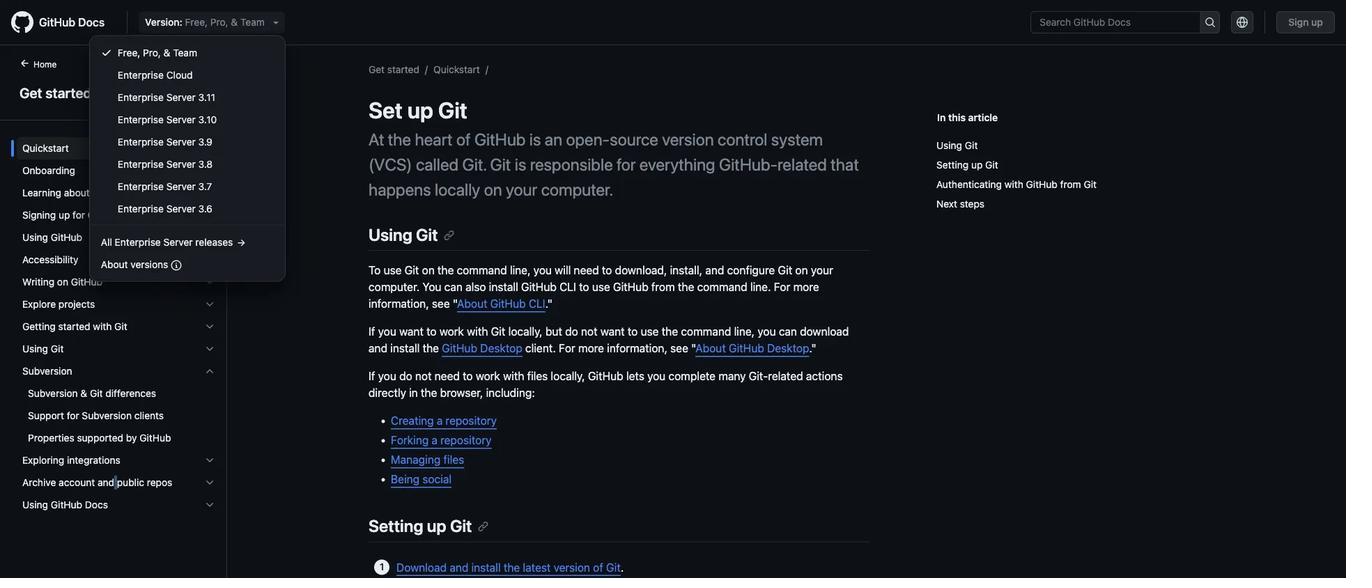 Task type: vqa. For each thing, say whether or not it's contained in the screenshot.
the sign up link
yes



Task type: locate. For each thing, give the bounding box(es) containing it.
sc 9kayk9 0 image inside using git dropdown button
[[204, 343, 215, 355]]

git inside dropdown button
[[51, 343, 64, 355]]

the down install,
[[678, 281, 694, 294]]

0 horizontal spatial need
[[435, 370, 460, 383]]

1 vertical spatial from
[[651, 281, 675, 294]]

subversion for subversion
[[22, 365, 72, 377]]

quickstart up onboarding
[[22, 142, 69, 154]]

free, up free, pro, & team link on the left of page
[[185, 16, 208, 28]]

computer.
[[541, 180, 613, 199], [369, 281, 420, 294]]

git inside if you want to work with git locally, but do not want to use the command line, you can download and install the
[[491, 325, 505, 338]]

enterprise down 'enterprise server 3.7' at top left
[[118, 203, 164, 214]]

using git down this
[[936, 140, 978, 151]]

0 vertical spatial free,
[[185, 16, 208, 28]]

2 sc 9kayk9 0 image from the top
[[204, 366, 215, 377]]

line, inside if you want to work with git locally, but do not want to use the command line, you can download and install the
[[734, 325, 755, 338]]

subversion & git differences
[[28, 388, 156, 399]]

do
[[565, 325, 578, 338], [399, 370, 412, 383]]

0 vertical spatial install
[[489, 281, 518, 294]]

about
[[64, 187, 90, 199]]

1 vertical spatial related
[[768, 370, 803, 383]]

sc 9kayk9 0 image inside using github docs dropdown button
[[204, 500, 215, 511]]

server for 3.9
[[166, 136, 196, 147]]

1 horizontal spatial cli
[[560, 281, 576, 294]]

you inside to use git on the command line, you will need to download, install, and configure git on your computer. you can also install github cli to use github from the command line. for more information, see "
[[534, 264, 552, 277]]

locally, up client.
[[508, 325, 543, 338]]

about inside about versions link
[[101, 258, 128, 270]]

version right latest on the left bottom of the page
[[554, 561, 590, 574]]

2 horizontal spatial &
[[231, 16, 238, 28]]

authenticating with github from git
[[936, 179, 1097, 190]]

3 sc 9kayk9 0 image from the top
[[204, 477, 215, 488]]

server inside 'link'
[[166, 180, 196, 192]]

want up the github desktop client.  for more information, see " about github desktop ."
[[600, 325, 625, 338]]

can right you
[[444, 281, 463, 294]]

computer. inside at the heart of github is an open-source version control system (vcs) called git. git is responsible for everything github-related that happens locally on your computer.
[[541, 180, 613, 199]]

signing up for github button
[[17, 204, 221, 226]]

1 if from the top
[[369, 325, 375, 338]]

team
[[240, 16, 265, 28], [173, 47, 197, 58]]

2 vertical spatial for
[[67, 410, 79, 422]]

sc 9kayk9 0 image
[[204, 343, 215, 355], [204, 366, 215, 377], [204, 477, 215, 488]]

0 vertical spatial work
[[440, 325, 464, 338]]

enterprise
[[118, 69, 164, 80], [118, 91, 164, 103], [118, 114, 164, 125], [118, 136, 164, 147], [118, 158, 164, 170], [118, 180, 164, 192], [118, 203, 164, 214], [115, 236, 161, 248]]

need right will
[[574, 264, 599, 277]]

enterprise for enterprise server 3.9
[[118, 136, 164, 147]]

"
[[453, 297, 457, 311], [691, 342, 695, 355]]

1 vertical spatial line,
[[734, 325, 755, 338]]

sc 9kayk9 0 image inside getting started with git dropdown button
[[204, 321, 215, 332]]

0 horizontal spatial &
[[80, 388, 87, 399]]

about github cli ."
[[457, 297, 553, 311]]

2 vertical spatial &
[[80, 388, 87, 399]]

subversion
[[22, 365, 72, 377], [28, 388, 78, 399], [82, 410, 132, 422]]

the up you
[[438, 264, 454, 277]]

git
[[438, 97, 468, 123], [965, 140, 978, 151], [490, 155, 511, 174], [985, 159, 998, 171], [1084, 179, 1097, 190], [416, 225, 438, 245], [405, 264, 419, 277], [778, 264, 792, 277], [114, 321, 127, 332], [491, 325, 505, 338], [51, 343, 64, 355], [90, 388, 103, 399], [450, 516, 472, 536], [606, 561, 621, 574]]

1 sc 9kayk9 0 image from the top
[[204, 277, 215, 288]]

if
[[369, 325, 375, 338], [369, 370, 375, 383]]

2 vertical spatial command
[[681, 325, 731, 338]]

responsible
[[530, 155, 613, 174]]

related left actions
[[768, 370, 803, 383]]

setting up git link up the next steps link
[[936, 155, 1199, 175]]

subversion for subversion & git differences
[[28, 388, 78, 399]]

can left download
[[779, 325, 797, 338]]

enterprise for enterprise server 3.11
[[118, 91, 164, 103]]

enterprise down enterprise cloud
[[118, 91, 164, 103]]

0 horizontal spatial more
[[578, 342, 604, 355]]

enterprise for enterprise server 3.7
[[118, 180, 164, 192]]

and inside if you want to work with git locally, but do not want to use the command line, you can download and install the
[[369, 342, 387, 355]]

repository down creating a repository link
[[440, 434, 492, 447]]

a up managing files link
[[432, 434, 438, 447]]

see
[[432, 297, 450, 311], [670, 342, 688, 355]]

on up explore projects
[[57, 276, 68, 288]]

server
[[166, 91, 196, 103], [166, 114, 196, 125], [166, 136, 196, 147], [166, 158, 196, 170], [166, 180, 196, 192], [166, 203, 196, 214], [163, 236, 193, 248]]

using git down getting
[[22, 343, 64, 355]]

0 vertical spatial your
[[506, 180, 537, 199]]

1 horizontal spatial version
[[662, 130, 714, 149]]

setting up git link
[[936, 155, 1199, 175], [369, 516, 489, 536]]

1 horizontal spatial want
[[600, 325, 625, 338]]

and inside dropdown button
[[98, 477, 114, 488]]

support
[[28, 410, 64, 422]]

archive
[[22, 477, 56, 488]]

github down the learning about github dropdown button
[[88, 209, 119, 221]]

about versions
[[101, 258, 168, 270]]

/
[[425, 63, 428, 75], [485, 63, 488, 75]]

0 horizontal spatial get started link
[[17, 82, 210, 103]]

enterprise up the enterprise server 3.8
[[118, 136, 164, 147]]

you
[[423, 281, 441, 294]]

0 vertical spatial files
[[527, 370, 548, 383]]

" up github desktop link
[[453, 297, 457, 311]]

1 horizontal spatial setting up git link
[[936, 155, 1199, 175]]

0 horizontal spatial "
[[453, 297, 457, 311]]

1 horizontal spatial files
[[527, 370, 548, 383]]

about for about github cli ."
[[457, 297, 487, 311]]

0 vertical spatial using git link
[[936, 136, 1199, 155]]

1 vertical spatial files
[[443, 453, 464, 467]]

more up if you do not need to work with files locally, github lets you complete many git-related actions directly in the browser, including:
[[578, 342, 604, 355]]

for
[[617, 155, 636, 174], [73, 209, 85, 221], [67, 410, 79, 422]]

getting
[[22, 321, 56, 332]]

a up "forking a repository" link
[[437, 414, 443, 428]]

enterprise cloud link
[[95, 64, 279, 86]]

integrations
[[67, 455, 120, 466]]

download
[[396, 561, 447, 574]]

related
[[778, 155, 827, 174], [768, 370, 803, 383]]

2 vertical spatial use
[[641, 325, 659, 338]]

1 horizontal spatial line,
[[734, 325, 755, 338]]

quickstart up set up git
[[433, 63, 480, 75]]

1 vertical spatial setting up git link
[[369, 516, 489, 536]]

information, up lets
[[607, 342, 667, 355]]

at the heart of github is an open-source version control system (vcs) called git. git is responsible for everything github-related that happens locally on your computer.
[[369, 130, 859, 199]]

using inside dropdown button
[[22, 499, 48, 511]]

1 vertical spatial computer.
[[369, 281, 420, 294]]

1 subversion element from the top
[[11, 360, 226, 449]]

& inside "menu"
[[163, 47, 170, 58]]

0 horizontal spatial not
[[415, 370, 432, 383]]

for inside to use git on the command line, you will need to download, install, and configure git on your computer. you can also install github cli to use github from the command line. for more information, see "
[[774, 281, 790, 294]]

github inside "dropdown button"
[[71, 276, 102, 288]]

related down the system
[[778, 155, 827, 174]]

using down getting
[[22, 343, 48, 355]]

on down git. at top
[[484, 180, 502, 199]]

1 vertical spatial "
[[691, 342, 695, 355]]

" up complete on the bottom
[[691, 342, 695, 355]]

files down "forking a repository" link
[[443, 453, 464, 467]]

pro, up free, pro, & team link on the left of page
[[210, 16, 228, 28]]

not
[[581, 325, 598, 338], [415, 370, 432, 383]]

use up the github desktop client.  for more information, see " about github desktop ."
[[641, 325, 659, 338]]

line, up about github desktop link
[[734, 325, 755, 338]]

None search field
[[1031, 11, 1220, 33]]

0 horizontal spatial ."
[[545, 297, 553, 311]]

quickstart inside dropdown button
[[22, 142, 69, 154]]

0 horizontal spatial do
[[399, 370, 412, 383]]

quickstart link
[[433, 63, 480, 75]]

team left triangle down image
[[240, 16, 265, 28]]

subversion element
[[11, 360, 226, 449], [11, 383, 226, 449]]

/ left the quickstart link
[[425, 63, 428, 75]]

github up github desktop link
[[490, 297, 526, 311]]

if down to
[[369, 325, 375, 338]]

about github desktop link
[[695, 342, 809, 355]]

from up the next steps link
[[1060, 179, 1081, 190]]

enterprise up about versions
[[115, 236, 161, 248]]

1 horizontal spatial desktop
[[767, 342, 809, 355]]

0 vertical spatial do
[[565, 325, 578, 338]]

from inside to use git on the command line, you will need to download, install, and configure git on your computer. you can also install github cli to use github from the command line. for more information, see "
[[651, 281, 675, 294]]

a
[[437, 414, 443, 428], [432, 434, 438, 447]]

2 horizontal spatial use
[[641, 325, 659, 338]]

&
[[231, 16, 238, 28], [163, 47, 170, 58], [80, 388, 87, 399]]

about github cli link
[[457, 297, 545, 311]]

exploring integrations button
[[17, 449, 221, 472]]

& left triangle down image
[[231, 16, 238, 28]]

0 horizontal spatial pro,
[[143, 47, 161, 58]]

get for get started
[[20, 84, 42, 101]]

enterprise server 3.6
[[118, 203, 212, 214]]

menu
[[90, 36, 285, 281]]

& inside get started element
[[80, 388, 87, 399]]

locally
[[435, 180, 480, 199]]

0 horizontal spatial setting up git
[[369, 516, 472, 536]]

directly
[[369, 386, 406, 400]]

clients
[[134, 410, 164, 422]]

can inside to use git on the command line, you will need to download, install, and configure git on your computer. you can also install github cli to use github from the command line. for more information, see "
[[444, 281, 463, 294]]

1 horizontal spatial computer.
[[541, 180, 613, 199]]

open-
[[566, 130, 610, 149]]

work up including:
[[476, 370, 500, 383]]

more right line.
[[793, 281, 819, 294]]

can inside if you want to work with git locally, but do not want to use the command line, you can download and install the
[[779, 325, 797, 338]]

2 desktop from the left
[[767, 342, 809, 355]]

check image
[[101, 47, 112, 58]]

started for get started
[[46, 84, 92, 101]]

1 want from the left
[[399, 325, 424, 338]]

1 vertical spatial your
[[811, 264, 833, 277]]

need up browser,
[[435, 370, 460, 383]]

1 horizontal spatial work
[[476, 370, 500, 383]]

up inside dropdown button
[[59, 209, 70, 221]]

0 vertical spatial from
[[1060, 179, 1081, 190]]

of left the '.'
[[593, 561, 603, 574]]

github down account
[[51, 499, 82, 511]]

subversion inside dropdown button
[[22, 365, 72, 377]]

get up set on the top left of the page
[[369, 63, 385, 75]]

do inside if you want to work with git locally, but do not want to use the command line, you can download and install the
[[565, 325, 578, 338]]

server for 3.6
[[166, 203, 196, 214]]

social
[[422, 473, 452, 486]]

1 horizontal spatial using git
[[369, 225, 438, 245]]

not inside if you want to work with git locally, but do not want to use the command line, you can download and install the
[[581, 325, 598, 338]]

using git link down happens
[[369, 225, 455, 245]]

of up git. at top
[[456, 130, 471, 149]]

1 vertical spatial use
[[592, 281, 610, 294]]

use inside if you want to work with git locally, but do not want to use the command line, you can download and install the
[[641, 325, 659, 338]]

desktop down download
[[767, 342, 809, 355]]

up up the download
[[427, 516, 446, 536]]

started down projects
[[58, 321, 90, 332]]

about up writing on github "dropdown button"
[[101, 258, 128, 270]]

github inside if you do not need to work with files locally, github lets you complete many git-related actions directly in the browser, including:
[[588, 370, 623, 383]]

1 vertical spatial version
[[554, 561, 590, 574]]

see inside to use git on the command line, you will need to download, install, and configure git on your computer. you can also install github cli to use github from the command line. for more information, see "
[[432, 297, 450, 311]]

1 vertical spatial more
[[578, 342, 604, 355]]

docs down archive account and public repos
[[85, 499, 108, 511]]

managing
[[391, 453, 441, 467]]

started inside dropdown button
[[58, 321, 90, 332]]

cli down will
[[560, 281, 576, 294]]

install inside if you want to work with git locally, but do not want to use the command line, you can download and install the
[[390, 342, 420, 355]]

version up everything
[[662, 130, 714, 149]]

sc 9kayk9 0 image for archive account and public repos
[[204, 477, 215, 488]]

complete
[[669, 370, 716, 383]]

using down archive
[[22, 499, 48, 511]]

4 sc 9kayk9 0 image from the top
[[204, 455, 215, 466]]

command down configure
[[697, 281, 747, 294]]

1 horizontal spatial ."
[[809, 342, 816, 355]]

versions
[[131, 258, 168, 270]]

if inside if you want to work with git locally, but do not want to use the command line, you can download and install the
[[369, 325, 375, 338]]

search image
[[1205, 17, 1216, 28]]

git inside at the heart of github is an open-source version control system (vcs) called git. git is responsible for everything github-related that happens locally on your computer.
[[490, 155, 511, 174]]

2 subversion element from the top
[[11, 383, 226, 449]]

0 horizontal spatial want
[[399, 325, 424, 338]]

1 horizontal spatial do
[[565, 325, 578, 338]]

on right configure
[[795, 264, 808, 277]]

using git link
[[936, 136, 1199, 155], [369, 225, 455, 245]]

enterprise inside 'link'
[[118, 180, 164, 192]]

team inside "menu"
[[173, 47, 197, 58]]

0 vertical spatial setting
[[936, 159, 969, 171]]

line,
[[510, 264, 531, 277], [734, 325, 755, 338]]

sc 9kayk9 0 image inside "archive account and public repos" dropdown button
[[204, 477, 215, 488]]

more inside to use git on the command line, you will need to download, install, and configure git on your computer. you can also install github cli to use github from the command line. for more information, see "
[[793, 281, 819, 294]]

in this article element
[[937, 110, 1205, 125]]

1 vertical spatial cli
[[529, 297, 545, 311]]

on up you
[[422, 264, 435, 277]]

sc 9kayk9 0 image inside explore projects dropdown button
[[204, 299, 215, 310]]

use up if you want to work with git locally, but do not want to use the command line, you can download and install the
[[592, 281, 610, 294]]

0 horizontal spatial of
[[456, 130, 471, 149]]

control
[[718, 130, 767, 149]]

0 vertical spatial of
[[456, 130, 471, 149]]

of inside at the heart of github is an open-source version control system (vcs) called git. git is responsible for everything github-related that happens locally on your computer.
[[456, 130, 471, 149]]

1 horizontal spatial using git link
[[936, 136, 1199, 155]]

at
[[369, 130, 384, 149]]

forking
[[391, 434, 429, 447]]

pro, inside "menu"
[[143, 47, 161, 58]]

if inside if you do not need to work with files locally, github lets you complete many git-related actions directly in the browser, including:
[[369, 370, 375, 383]]

docs inside dropdown button
[[85, 499, 108, 511]]

github down clients
[[139, 432, 171, 444]]

with down explore projects dropdown button
[[93, 321, 112, 332]]

5 sc 9kayk9 0 image from the top
[[204, 500, 215, 511]]

the up the github desktop client.  for more information, see " about github desktop ."
[[662, 325, 678, 338]]

in
[[937, 111, 946, 123]]

and
[[705, 264, 724, 277], [369, 342, 387, 355], [98, 477, 114, 488], [450, 561, 468, 574]]

get down home
[[20, 84, 42, 101]]

information, inside to use git on the command line, you will need to download, install, and configure git on your computer. you can also install github cli to use github from the command line. for more information, see "
[[369, 297, 429, 311]]

server down enterprise server 3.8 link
[[166, 180, 196, 192]]

not right but
[[581, 325, 598, 338]]

computer. down to
[[369, 281, 420, 294]]

1 vertical spatial using git
[[369, 225, 438, 245]]

enterprise for enterprise server 3.10
[[118, 114, 164, 125]]

1 horizontal spatial not
[[581, 325, 598, 338]]

if you do not need to work with files locally, github lets you complete many git-related actions directly in the browser, including:
[[369, 370, 843, 400]]

the right in
[[421, 386, 437, 400]]

your up download
[[811, 264, 833, 277]]

the right at
[[388, 130, 411, 149]]

0 vertical spatial about
[[101, 258, 128, 270]]

you
[[534, 264, 552, 277], [378, 325, 396, 338], [758, 325, 776, 338], [378, 370, 396, 383], [647, 370, 666, 383]]

0 vertical spatial more
[[793, 281, 819, 294]]

github inside dropdown button
[[51, 499, 82, 511]]

computer. down responsible
[[541, 180, 613, 199]]

is
[[529, 130, 541, 149], [515, 155, 526, 174]]

1 sc 9kayk9 0 image from the top
[[204, 343, 215, 355]]

0 vertical spatial for
[[774, 281, 790, 294]]

github up browser,
[[442, 342, 477, 355]]

do right but
[[565, 325, 578, 338]]

1 vertical spatial need
[[435, 370, 460, 383]]

2 if from the top
[[369, 370, 375, 383]]

related inside at the heart of github is an open-source version control system (vcs) called git. git is responsible for everything github-related that happens locally on your computer.
[[778, 155, 827, 174]]

2 / from the left
[[485, 63, 488, 75]]

1 horizontal spatial information,
[[607, 342, 667, 355]]

server for 3.7
[[166, 180, 196, 192]]

0 vertical spatial need
[[574, 264, 599, 277]]

1 horizontal spatial for
[[774, 281, 790, 294]]

more
[[793, 281, 819, 294], [578, 342, 604, 355]]

0 horizontal spatial cli
[[529, 297, 545, 311]]

sc 9kayk9 0 image
[[204, 277, 215, 288], [204, 299, 215, 310], [204, 321, 215, 332], [204, 455, 215, 466], [204, 500, 215, 511]]

0 horizontal spatial setting up git link
[[369, 516, 489, 536]]

3.11
[[198, 91, 215, 103]]

." up but
[[545, 297, 553, 311]]

0 vertical spatial if
[[369, 325, 375, 338]]

and right install,
[[705, 264, 724, 277]]

1 vertical spatial subversion
[[28, 388, 78, 399]]

0 vertical spatial computer.
[[541, 180, 613, 199]]

1 horizontal spatial more
[[793, 281, 819, 294]]

work inside if you do not need to work with files locally, github lets you complete many git-related actions directly in the browser, including:
[[476, 370, 500, 383]]

1 vertical spatial for
[[73, 209, 85, 221]]

enterprise server 3.11 link
[[95, 86, 279, 108]]

1 vertical spatial locally,
[[551, 370, 585, 383]]

1 vertical spatial install
[[390, 342, 420, 355]]

0 horizontal spatial work
[[440, 325, 464, 338]]

3 sc 9kayk9 0 image from the top
[[204, 321, 215, 332]]

not inside if you do not need to work with files locally, github lets you complete many git-related actions directly in the browser, including:
[[415, 370, 432, 383]]

2 sc 9kayk9 0 image from the top
[[204, 299, 215, 310]]

sc 9kayk9 0 image for explore projects
[[204, 299, 215, 310]]

0 vertical spatial not
[[581, 325, 598, 338]]

your down responsible
[[506, 180, 537, 199]]

releases
[[195, 236, 233, 248]]

archive account and public repos
[[22, 477, 172, 488]]

install
[[489, 281, 518, 294], [390, 342, 420, 355], [471, 561, 501, 574]]

0 horizontal spatial information,
[[369, 297, 429, 311]]

desktop left client.
[[480, 342, 522, 355]]

0 vertical spatial pro,
[[210, 16, 228, 28]]

need inside to use git on the command line, you will need to download, install, and configure git on your computer. you can also install github cli to use github from the command line. for more information, see "
[[574, 264, 599, 277]]

1 vertical spatial get
[[20, 84, 42, 101]]

get started / quickstart /
[[369, 63, 488, 75]]

download and install the latest version of git link
[[396, 561, 621, 574]]

select language: current language is english image
[[1237, 17, 1248, 28]]

see up complete on the bottom
[[670, 342, 688, 355]]

sc 9kayk9 0 image inside subversion dropdown button
[[204, 366, 215, 377]]

creating a repository link
[[391, 414, 497, 428]]

0 vertical spatial can
[[444, 281, 463, 294]]

setting inside 'link'
[[936, 159, 969, 171]]

on
[[484, 180, 502, 199], [422, 264, 435, 277], [795, 264, 808, 277], [57, 276, 68, 288]]

1 vertical spatial setting up git
[[369, 516, 472, 536]]

1 horizontal spatial need
[[574, 264, 599, 277]]

home link
[[14, 58, 79, 72]]

0 horizontal spatial files
[[443, 453, 464, 467]]

subversion & git differences link
[[17, 383, 221, 405]]

sc 9kayk9 0 image inside writing on github "dropdown button"
[[204, 277, 215, 288]]

enterprise cloud
[[118, 69, 193, 80]]

install inside to use git on the command line, you will need to download, install, and configure git on your computer. you can also install github cli to use github from the command line. for more information, see "
[[489, 281, 518, 294]]

2 want from the left
[[600, 325, 625, 338]]

command inside if you want to work with git locally, but do not want to use the command line, you can download and install the
[[681, 325, 731, 338]]

locally, down client.
[[551, 370, 585, 383]]

server down cloud
[[166, 91, 196, 103]]

to
[[602, 264, 612, 277], [579, 281, 589, 294], [426, 325, 437, 338], [628, 325, 638, 338], [463, 370, 473, 383]]

cli up client.
[[529, 297, 545, 311]]

github inside at the heart of github is an open-source version control system (vcs) called git. git is responsible for everything github-related that happens locally on your computer.
[[474, 130, 526, 149]]

support for subversion clients
[[28, 410, 164, 422]]

for down but
[[559, 342, 575, 355]]

sc 9kayk9 0 image for exploring integrations
[[204, 455, 215, 466]]

your inside to use git on the command line, you will need to download, install, and configure git on your computer. you can also install github cli to use github from the command line. for more information, see "
[[811, 264, 833, 277]]

sc 9kayk9 0 image inside exploring integrations dropdown button
[[204, 455, 215, 466]]

enterprise server 3.8 link
[[95, 153, 279, 175]]

enterprise for enterprise cloud
[[118, 69, 164, 80]]

setting up authenticating
[[936, 159, 969, 171]]

with up including:
[[503, 370, 524, 383]]

install up in
[[390, 342, 420, 355]]

started for get started / quickstart /
[[387, 63, 419, 75]]

0 vertical spatial for
[[617, 155, 636, 174]]

1 vertical spatial for
[[559, 342, 575, 355]]

0 vertical spatial information,
[[369, 297, 429, 311]]

do inside if you do not need to work with files locally, github lets you complete many git-related actions directly in the browser, including:
[[399, 370, 412, 383]]

browser,
[[440, 386, 483, 400]]

1 vertical spatial about
[[457, 297, 487, 311]]

signing up for github
[[22, 209, 119, 221]]

properties supported by github
[[28, 432, 171, 444]]

0 horizontal spatial see
[[432, 297, 450, 311]]

but
[[545, 325, 562, 338]]

github desktop link
[[442, 342, 522, 355]]

github left lets
[[588, 370, 623, 383]]

1 vertical spatial setting
[[369, 516, 423, 536]]

work up github desktop link
[[440, 325, 464, 338]]

1 horizontal spatial can
[[779, 325, 797, 338]]

started down home link
[[46, 84, 92, 101]]

to up browser,
[[463, 370, 473, 383]]

setting up git up the download
[[369, 516, 472, 536]]

team up "enterprise cloud" link
[[173, 47, 197, 58]]

0 horizontal spatial setting
[[369, 516, 423, 536]]

1 horizontal spatial setting up git
[[936, 159, 998, 171]]



Task type: describe. For each thing, give the bounding box(es) containing it.
enterprise server 3.10
[[118, 114, 217, 125]]

explore projects button
[[17, 293, 221, 316]]

1 desktop from the left
[[480, 342, 522, 355]]

version inside at the heart of github is an open-source version control system (vcs) called git. git is responsible for everything github-related that happens locally on your computer.
[[662, 130, 714, 149]]

your inside at the heart of github is an open-source version control system (vcs) called git. git is responsible for everything github-related that happens locally on your computer.
[[506, 180, 537, 199]]

lets
[[626, 370, 644, 383]]

1 vertical spatial ."
[[809, 342, 816, 355]]

learning
[[22, 187, 61, 199]]

up up authenticating
[[971, 159, 983, 171]]

server for 3.10
[[166, 114, 196, 125]]

Search GitHub Docs search field
[[1031, 12, 1200, 33]]

steps
[[960, 198, 985, 210]]

supported
[[77, 432, 123, 444]]

enterprise for enterprise server 3.6
[[118, 203, 164, 214]]

exploring
[[22, 455, 64, 466]]

heart
[[415, 130, 453, 149]]

enterprise server 3.11
[[118, 91, 215, 103]]

the inside if you do not need to work with files locally, github lets you complete many git-related actions directly in the browser, including:
[[421, 386, 437, 400]]

sc 9kayk9 0 image for writing on github
[[204, 277, 215, 288]]

enterprise server 3.9
[[118, 136, 212, 147]]

locally, inside if you want to work with git locally, but do not want to use the command line, you can download and install the
[[508, 325, 543, 338]]

(vcs)
[[369, 155, 412, 174]]

0 vertical spatial command
[[457, 264, 507, 277]]

being
[[391, 473, 420, 486]]

that
[[831, 155, 859, 174]]

locally, inside if you do not need to work with files locally, github lets you complete many git-related actions directly in the browser, including:
[[551, 370, 585, 383]]

on inside at the heart of github is an open-source version control system (vcs) called git. git is responsible for everything github-related that happens locally on your computer.
[[484, 180, 502, 199]]

1 horizontal spatial of
[[593, 561, 603, 574]]

about for about versions
[[101, 258, 128, 270]]

cli inside to use git on the command line, you will need to download, install, and configure git on your computer. you can also install github cli to use github from the command line. for more information, see "
[[560, 281, 576, 294]]

signing
[[22, 209, 56, 221]]

using down signing
[[22, 232, 48, 243]]

to up the github desktop client.  for more information, see " about github desktop ."
[[628, 325, 638, 338]]

the left latest on the left bottom of the page
[[504, 561, 520, 574]]

actions
[[806, 370, 843, 383]]

support for subversion clients link
[[17, 405, 221, 427]]

sign up
[[1288, 16, 1323, 28]]

github up git-
[[729, 342, 764, 355]]

next
[[936, 198, 957, 210]]

to inside if you do not need to work with files locally, github lets you complete many git-related actions directly in the browser, including:
[[463, 370, 473, 383]]

using git inside using git dropdown button
[[22, 343, 64, 355]]

writing on github
[[22, 276, 102, 288]]

client.
[[525, 342, 556, 355]]

free, pro, & team
[[118, 47, 197, 58]]

1 horizontal spatial from
[[1060, 179, 1081, 190]]

version: free, pro, & team
[[145, 16, 265, 28]]

subversion element containing subversion
[[11, 360, 226, 449]]

for inside dropdown button
[[73, 209, 85, 221]]

repos
[[147, 477, 172, 488]]

related inside if you do not need to work with files locally, github lets you complete many git-related actions directly in the browser, including:
[[768, 370, 803, 383]]

source
[[610, 130, 658, 149]]

configure
[[727, 264, 775, 277]]

creating a repository forking a repository managing files being social
[[391, 414, 497, 486]]

if for if you do not need to work with files locally, github lets you complete many git-related actions directly in the browser, including:
[[369, 370, 375, 383]]

home
[[33, 59, 57, 69]]

sc 9kayk9 0 image for subversion
[[204, 366, 215, 377]]

0 vertical spatial get started link
[[369, 63, 419, 75]]

files inside creating a repository forking a repository managing files being social
[[443, 453, 464, 467]]

1 vertical spatial information,
[[607, 342, 667, 355]]

0 vertical spatial ."
[[545, 297, 553, 311]]

accessibility
[[22, 254, 78, 265]]

github down signing up for github
[[51, 232, 82, 243]]

sc 9kayk9 0 image for using github docs
[[204, 500, 215, 511]]

3.7
[[198, 180, 212, 192]]

subversion element containing subversion & git differences
[[11, 383, 226, 449]]

github docs
[[39, 16, 105, 29]]

2 vertical spatial install
[[471, 561, 501, 574]]

enterprise for enterprise server 3.8
[[118, 158, 164, 170]]

0 vertical spatial repository
[[446, 414, 497, 428]]

projects
[[58, 299, 95, 310]]

git inside dropdown button
[[114, 321, 127, 332]]

menu containing free, pro, & team
[[90, 36, 285, 281]]

1 horizontal spatial quickstart
[[433, 63, 480, 75]]

sc 9kayk9 0 image for using git
[[204, 343, 215, 355]]

creating
[[391, 414, 434, 428]]

using up to
[[369, 225, 412, 245]]

1 horizontal spatial "
[[691, 342, 695, 355]]

line, inside to use git on the command line, you will need to download, install, and configure git on your computer. you can also install github cli to use github from the command line. for more information, see "
[[510, 264, 531, 277]]

install,
[[670, 264, 702, 277]]

authenticating with github from git link
[[936, 175, 1199, 194]]

get started element
[[0, 56, 227, 577]]

with right authenticating
[[1005, 179, 1023, 190]]

0 vertical spatial docs
[[78, 16, 105, 29]]

sc 9kayk9 0 image for getting started with git
[[204, 321, 215, 332]]

to
[[369, 264, 381, 277]]

" inside to use git on the command line, you will need to download, install, and configure git on your computer. you can also install github cli to use github from the command line. for more information, see "
[[453, 297, 457, 311]]

using github
[[22, 232, 82, 243]]

and right the download
[[450, 561, 468, 574]]

work inside if you want to work with git locally, but do not want to use the command line, you can download and install the
[[440, 325, 464, 338]]

need inside if you do not need to work with files locally, github lets you complete many git-related actions directly in the browser, including:
[[435, 370, 460, 383]]

the left github desktop link
[[423, 342, 439, 355]]

using git button
[[17, 338, 221, 360]]

about versions link
[[95, 253, 279, 276]]

free, pro, & team link
[[95, 41, 279, 64]]

download,
[[615, 264, 667, 277]]

get for get started / quickstart /
[[369, 63, 385, 75]]

using github docs
[[22, 499, 108, 511]]

0 vertical spatial setting up git
[[936, 159, 998, 171]]

if for if you want to work with git locally, but do not want to use the command line, you can download and install the
[[369, 325, 375, 338]]

if you want to work with git locally, but do not want to use the command line, you can download and install the
[[369, 325, 849, 355]]

getting started with git
[[22, 321, 127, 332]]

2 vertical spatial subversion
[[82, 410, 132, 422]]

up up heart
[[407, 97, 433, 123]]

the inside at the heart of github is an open-source version control system (vcs) called git. git is responsible for everything github-related that happens locally on your computer.
[[388, 130, 411, 149]]

on inside "dropdown button"
[[57, 276, 68, 288]]

and inside to use git on the command line, you will need to download, install, and configure git on your computer. you can also install github cli to use github from the command line. for more information, see "
[[705, 264, 724, 277]]

archive account and public repos button
[[17, 472, 221, 494]]

computer. inside to use git on the command line, you will need to download, install, and configure git on your computer. you can also install github cli to use github from the command line. for more information, see "
[[369, 281, 420, 294]]

files inside if you do not need to work with files locally, github lets you complete many git-related actions directly in the browser, including:
[[527, 370, 548, 383]]

with inside if you want to work with git locally, but do not want to use the command line, you can download and install the
[[467, 325, 488, 338]]

using github docs button
[[17, 494, 221, 516]]

all enterprise server releases link
[[95, 231, 279, 253]]

also
[[465, 281, 486, 294]]

1 vertical spatial using git link
[[369, 225, 455, 245]]

to left 'download,' at the left top
[[602, 264, 612, 277]]

enterprise server 3.8
[[118, 158, 213, 170]]

using down this
[[936, 140, 962, 151]]

including:
[[486, 386, 535, 400]]

next steps
[[936, 198, 985, 210]]

sign
[[1288, 16, 1309, 28]]

with inside dropdown button
[[93, 321, 112, 332]]

git.
[[462, 155, 486, 174]]

server up about versions link at the top of page
[[163, 236, 193, 248]]

up right sign
[[1311, 16, 1323, 28]]

enterprise server 3.6 link
[[95, 198, 279, 220]]

0 vertical spatial using git
[[936, 140, 978, 151]]

github docs link
[[11, 11, 116, 33]]

0 horizontal spatial version
[[554, 561, 590, 574]]

onboarding
[[22, 165, 75, 176]]

to up if you want to work with git locally, but do not want to use the command line, you can download and install the
[[579, 281, 589, 294]]

0 horizontal spatial use
[[384, 264, 402, 277]]

0 vertical spatial team
[[240, 16, 265, 28]]

2 vertical spatial about
[[695, 342, 726, 355]]

managing files link
[[391, 453, 464, 467]]

with inside if you do not need to work with files locally, github lets you complete many git-related actions directly in the browser, including:
[[503, 370, 524, 383]]

to down you
[[426, 325, 437, 338]]

1 vertical spatial repository
[[440, 434, 492, 447]]

download
[[800, 325, 849, 338]]

0 vertical spatial a
[[437, 414, 443, 428]]

explore
[[22, 299, 56, 310]]

0 vertical spatial is
[[529, 130, 541, 149]]

1 vertical spatial command
[[697, 281, 747, 294]]

triangle down image
[[270, 17, 281, 28]]

properties supported by github link
[[17, 427, 221, 449]]

free, inside "menu"
[[118, 47, 140, 58]]

forking a repository link
[[391, 434, 492, 447]]

1 / from the left
[[425, 63, 428, 75]]

version:
[[145, 16, 182, 28]]

cloud
[[166, 69, 193, 80]]

set up git
[[369, 97, 468, 123]]

being social link
[[391, 473, 452, 486]]

many
[[719, 370, 746, 383]]

started for getting started with git
[[58, 321, 90, 332]]

quickstart element
[[11, 137, 226, 160]]

enterprise server 3.7 link
[[95, 175, 279, 198]]

1 vertical spatial a
[[432, 434, 438, 447]]

writing on github button
[[17, 271, 221, 293]]

enterprise server 3.10 link
[[95, 108, 279, 131]]

this
[[948, 111, 966, 123]]

subversion button
[[17, 360, 221, 383]]

sign up link
[[1277, 11, 1335, 33]]

1 horizontal spatial see
[[670, 342, 688, 355]]

explore projects
[[22, 299, 95, 310]]

1 vertical spatial is
[[515, 155, 526, 174]]

get started
[[20, 84, 92, 101]]

writing
[[22, 276, 54, 288]]

1 horizontal spatial use
[[592, 281, 610, 294]]

github down will
[[521, 281, 557, 294]]

latest
[[523, 561, 551, 574]]

server for 3.8
[[166, 158, 196, 170]]

github up the next steps link
[[1026, 179, 1058, 190]]

public
[[117, 477, 144, 488]]

for inside at the heart of github is an open-source version control system (vcs) called git. git is responsible for everything github-related that happens locally on your computer.
[[617, 155, 636, 174]]

github up home
[[39, 16, 75, 29]]

0 vertical spatial &
[[231, 16, 238, 28]]

server for 3.11
[[166, 91, 196, 103]]

github down onboarding dropdown button
[[92, 187, 124, 199]]

github down 'download,' at the left top
[[613, 281, 649, 294]]



